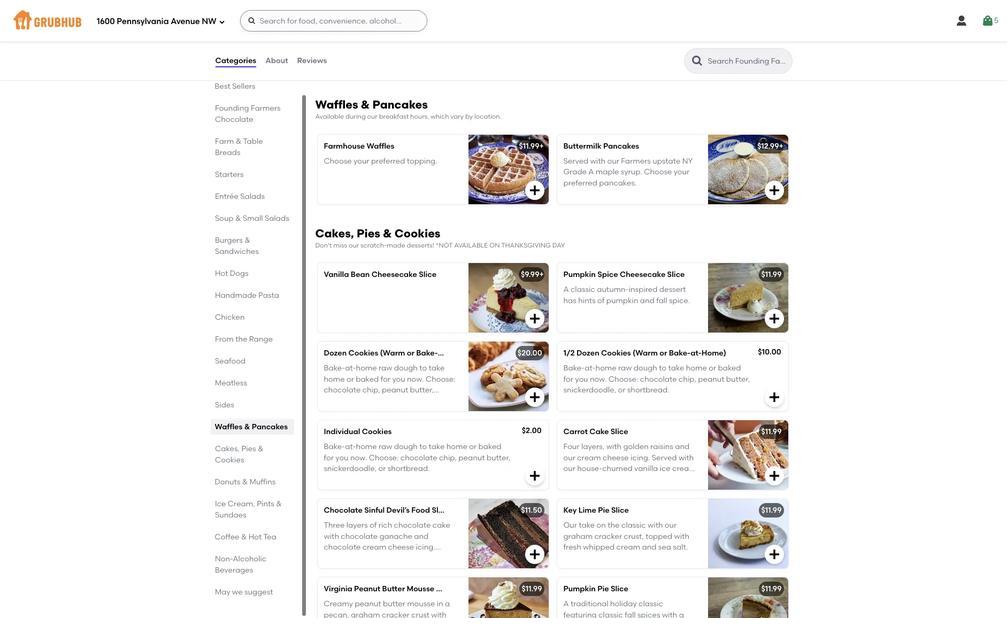 Task type: vqa. For each thing, say whether or not it's contained in the screenshot.
installation
no



Task type: describe. For each thing, give the bounding box(es) containing it.
churned inside four layers, with golden raisins and our cream cheese icing. served with our house-churned vanilla ice cream on the side.
[[602, 464, 633, 473]]

devil's
[[386, 506, 410, 515]]

individual
[[324, 427, 360, 436]]

small
[[243, 214, 263, 223]]

bake- for 1/2 dozen cookies (warm or bake-at-home)
[[563, 364, 585, 373]]

sides
[[215, 401, 234, 410]]

at- for 1/2 dozen cookies (warm or bake-at-home)
[[585, 364, 596, 373]]

with inside 'a traditional holiday classic featuring classic fall spices with'
[[662, 611, 677, 618]]

& inside button
[[391, 13, 396, 22]]

sandwiches
[[215, 247, 258, 256]]

farm
[[215, 137, 234, 146]]

snickerdoodle, for cookies
[[563, 386, 616, 395]]

creamy
[[324, 600, 353, 609]]

cheese inside four layers, with golden raisins and our cream cheese icing. served with our house-churned vanilla ice cream on the side.
[[603, 453, 629, 462]]

chocolate up individual
[[324, 386, 361, 395]]

and inside the three layers of rich chocolate cake with chocolate ganache and chocolate cream cheese icing. served with our house-churned vanilla ice cream on the side.
[[414, 532, 429, 541]]

virginia peanut butter mousse pie slice
[[324, 585, 467, 594]]

ice inside the three layers of rich chocolate cake with chocolate ganache and chocolate cream cheese icing. served with our house-churned vanilla ice cream on the side.
[[349, 565, 360, 574]]

now. for cookies
[[590, 375, 607, 384]]

ny
[[682, 157, 693, 166]]

+ for waffles & pancakes
[[539, 142, 544, 151]]

svg image for carrot cake slice
[[768, 470, 781, 482]]

virginia peanut butter mousse pie slice image
[[468, 578, 549, 618]]

classic inside a classic autumn-inspired dessert has hints of pumpkin and fall spice.
[[571, 285, 595, 294]]

pancakes for waffles & pancakes available during our breakfast hours, which vary by location.
[[372, 98, 428, 111]]

0 horizontal spatial you
[[335, 453, 349, 462]]

four
[[563, 443, 580, 452]]

soup
[[215, 214, 233, 223]]

cream down layers, at the bottom
[[577, 453, 601, 462]]

$11.99 for our take on the classic with our graham cracker crust, topped with fresh whipped cream and sea salt.
[[761, 506, 782, 515]]

$10.00
[[758, 348, 781, 357]]

svg image inside main navigation navigation
[[219, 18, 225, 25]]

0 vertical spatial your
[[354, 157, 369, 166]]

you for (warm
[[392, 375, 405, 384]]

2 vertical spatial snickerdoodle,
[[324, 464, 377, 473]]

$9.99
[[521, 270, 539, 279]]

has
[[563, 296, 577, 305]]

starters
[[215, 170, 243, 179]]

take for 1/2 dozen cookies (warm or bake-at-home)
[[668, 364, 684, 373]]

cake
[[590, 427, 609, 436]]

& down sides tab
[[244, 423, 250, 432]]

spice
[[598, 270, 618, 279]]

pasta
[[258, 291, 279, 300]]

meatless
[[215, 379, 247, 388]]

pies for cakes, pies & cookies don't miss our scratch-made desserts! *not available on thanksgiving day
[[357, 227, 380, 240]]

farm & table breads
[[215, 137, 263, 157]]

0 horizontal spatial choose:
[[369, 453, 399, 462]]

individual cookies
[[324, 427, 392, 436]]

with inside served with our farmers upstate ny grade a maple syrup.  choose your preferred pancakes.
[[590, 157, 606, 166]]

rich
[[379, 521, 392, 530]]

pumpkin pie slice image
[[708, 578, 788, 618]]

chocolate down food
[[394, 521, 431, 530]]

1600 pennsylvania avenue nw
[[97, 16, 216, 26]]

farmers inside founding farmers chocolate
[[251, 104, 280, 113]]

our take on the classic with our graham cracker crust, topped with fresh whipped cream and sea salt.
[[563, 521, 689, 552]]

2 dozen from the left
[[577, 349, 599, 358]]

svg image for key lime pie slice
[[768, 548, 781, 561]]

cauliflower, farro & quinoa button
[[317, 6, 549, 76]]

slice up cake
[[432, 506, 449, 515]]

upstate
[[653, 157, 681, 166]]

cakes, pies & cookies don't miss our scratch-made desserts! *not available on thanksgiving day
[[315, 227, 565, 249]]

preferred inside served with our farmers upstate ny grade a maple syrup.  choose your preferred pancakes.
[[563, 178, 597, 188]]

about button
[[265, 42, 289, 80]]

& inside cakes, pies & cookies
[[258, 444, 263, 454]]

non-alcoholic beverages tab
[[215, 554, 290, 576]]

muffins
[[250, 478, 276, 487]]

alcoholic
[[233, 555, 266, 564]]

Search Founding Farmers DC search field
[[707, 56, 789, 66]]

tea
[[263, 533, 276, 542]]

spices
[[638, 611, 660, 618]]

a classic autumn-inspired dessert has hints of pumpkin and fall spice.
[[563, 285, 690, 305]]

peanut for individual cookies
[[459, 453, 485, 462]]

key lime pie slice
[[563, 506, 629, 515]]

crust,
[[624, 532, 644, 541]]

a for pumpkin spice cheesecake slice
[[563, 285, 569, 294]]

roasted autumn vegetables image
[[708, 6, 788, 76]]

farmhouse waffles
[[324, 142, 394, 151]]

butter
[[382, 585, 405, 594]]

entrée salads tab
[[215, 191, 290, 202]]

dough for (warm
[[634, 364, 657, 373]]

chip, for or
[[362, 386, 380, 395]]

peanut for 1/2 dozen cookies (warm or bake-at-home)
[[698, 375, 724, 384]]

cream,
[[228, 500, 255, 509]]

served inside the three layers of rich chocolate cake with chocolate ganache and chocolate cream cheese icing. served with our house-churned vanilla ice cream on the side.
[[324, 554, 349, 563]]

1 vertical spatial pancakes
[[603, 142, 639, 151]]

the inside from the range tab
[[235, 335, 247, 344]]

meatless tab
[[215, 378, 290, 389]]

baked for bake-
[[356, 375, 379, 384]]

seafood
[[215, 357, 245, 366]]

waffles & pancakes
[[215, 423, 288, 432]]

take inside "our take on the classic with our graham cracker crust, topped with fresh whipped cream and sea salt."
[[579, 521, 595, 530]]

bake- for individual cookies
[[324, 443, 345, 452]]

entrée salads
[[215, 192, 265, 201]]

cookies inside cakes, pies & cookies don't miss our scratch-made desserts! *not available on thanksgiving day
[[395, 227, 440, 240]]

1 horizontal spatial hot
[[249, 533, 262, 542]]

best
[[215, 82, 230, 91]]

shortbread. for or
[[388, 396, 430, 406]]

1 horizontal spatial baked
[[478, 443, 501, 452]]

vanilla inside four layers, with golden raisins and our cream cheese icing. served with our house-churned vanilla ice cream on the side.
[[634, 464, 658, 473]]

lime
[[579, 506, 596, 515]]

chicken
[[215, 313, 244, 322]]

0 vertical spatial hot
[[215, 269, 228, 278]]

a traditional holiday classic featuring classic fall spices with 
[[563, 600, 684, 618]]

sea
[[658, 543, 671, 552]]

don't
[[315, 242, 332, 249]]

day
[[552, 242, 565, 249]]

crust
[[411, 611, 429, 618]]

nw
[[202, 16, 216, 26]]

founding farmers chocolate
[[215, 104, 280, 124]]

butter
[[383, 600, 405, 609]]

sundaes
[[215, 511, 246, 520]]

handmade
[[215, 291, 256, 300]]

1 dozen from the left
[[324, 349, 347, 358]]

classic up spices
[[639, 600, 663, 609]]

cheesecake for spice
[[620, 270, 666, 279]]

pancakes for waffles & pancakes
[[252, 423, 288, 432]]

choose: for (warm
[[609, 375, 638, 384]]

dozen cookies (warm or bake-at-home) image
[[468, 342, 549, 411]]

house- inside the three layers of rich chocolate cake with chocolate ganache and chocolate cream cheese icing. served with our house-churned vanilla ice cream on the side.
[[381, 554, 407, 563]]

icing. inside four layers, with golden raisins and our cream cheese icing. served with our house-churned vanilla ice cream on the side.
[[631, 453, 650, 462]]

beverages
[[215, 566, 253, 575]]

chocolate sinful devil's food slice image
[[468, 499, 549, 569]]

categories
[[215, 56, 256, 65]]

$11.99 for creamy peanut butter mousse in a pecan, graham cracker crust wit
[[522, 585, 542, 594]]

choose your preferred topping.
[[324, 157, 437, 166]]

& right the coffee
[[241, 533, 247, 542]]

2 vertical spatial chip,
[[439, 453, 457, 462]]

chocolate down 1/2 dozen cookies (warm or bake-at-home)
[[640, 375, 677, 384]]

$20.00
[[518, 349, 542, 358]]

1 horizontal spatial butter,
[[487, 453, 510, 462]]

to for bake-
[[419, 364, 427, 373]]

our inside cakes, pies & cookies don't miss our scratch-made desserts! *not available on thanksgiving day
[[349, 242, 359, 249]]

topping.
[[407, 157, 437, 166]]

pumpkin
[[606, 296, 638, 305]]

by
[[465, 113, 473, 121]]

bake- for dozen cookies (warm or bake-at-home)
[[324, 364, 345, 373]]

coffee & hot tea tab
[[215, 532, 290, 543]]

farro
[[369, 13, 389, 22]]

the inside four layers, with golden raisins and our cream cheese icing. served with our house-churned vanilla ice cream on the side.
[[574, 475, 586, 484]]

cookies inside cakes, pies & cookies
[[215, 456, 244, 465]]

chocolate up food
[[400, 453, 437, 462]]

pennsylvania
[[117, 16, 169, 26]]

our inside waffles & pancakes available during our breakfast hours, which vary by location.
[[367, 113, 377, 121]]

2 vertical spatial shortbread.
[[388, 464, 430, 473]]

avenue
[[171, 16, 200, 26]]

fall inside a classic autumn-inspired dessert has hints of pumpkin and fall spice.
[[656, 296, 667, 305]]

pumpkin for traditional
[[563, 585, 596, 594]]

slice up a
[[449, 585, 467, 594]]

pancakes.
[[599, 178, 637, 188]]

1 home) from the left
[[449, 349, 474, 358]]

& inside the ice cream, pints & sundaes
[[276, 500, 281, 509]]

may we suggest
[[215, 588, 273, 597]]

chip, for (warm
[[679, 375, 696, 384]]

farmhouse
[[324, 142, 365, 151]]

search icon image
[[691, 55, 704, 67]]

may we suggest tab
[[215, 587, 290, 598]]

0 vertical spatial preferred
[[371, 157, 405, 166]]

carrot cake slice image
[[708, 420, 788, 490]]

dough for or
[[394, 364, 418, 373]]

salads inside tab
[[264, 214, 289, 223]]

$12.99
[[757, 142, 779, 151]]

cheese inside the three layers of rich chocolate cake with chocolate ganache and chocolate cream cheese icing. served with our house-churned vanilla ice cream on the side.
[[388, 543, 414, 552]]

raw for cookies
[[618, 364, 632, 373]]

cake
[[433, 521, 450, 530]]

5
[[994, 16, 999, 25]]

donuts
[[215, 478, 240, 487]]

butter, for at-
[[726, 375, 750, 384]]

take for dozen cookies (warm or bake-at-home)
[[429, 364, 445, 373]]

vanilla bean cheesecake slice image
[[468, 263, 549, 333]]

miss
[[333, 242, 347, 249]]

cheesecake for bean
[[372, 270, 417, 279]]

waffles & pancakes tab
[[215, 421, 290, 433]]

and inside "our take on the classic with our graham cracker crust, topped with fresh whipped cream and sea salt."
[[642, 543, 657, 552]]

farmhouse waffles image
[[468, 135, 549, 204]]

donuts & muffins
[[215, 478, 276, 487]]

breakfast
[[379, 113, 409, 121]]

for for cookies
[[563, 375, 573, 384]]

from
[[215, 335, 233, 344]]

main navigation navigation
[[0, 0, 1007, 42]]

cream inside "our take on the classic with our graham cracker crust, topped with fresh whipped cream and sea salt."
[[616, 543, 640, 552]]

0 horizontal spatial choose
[[324, 157, 352, 166]]

slice down desserts!
[[419, 270, 437, 279]]

$11.99 for a classic autumn-inspired dessert has hints of pumpkin and fall spice.
[[761, 270, 782, 279]]

dessert
[[659, 285, 686, 294]]

layers
[[346, 521, 368, 530]]

chocolate down layers
[[341, 532, 378, 541]]

range
[[249, 335, 273, 344]]

a inside served with our farmers upstate ny grade a maple syrup.  choose your preferred pancakes.
[[589, 168, 594, 177]]

vanilla
[[324, 270, 349, 279]]

svg image for dozen cookies (warm or bake-at-home)
[[528, 391, 541, 404]]

take for individual cookies
[[429, 443, 445, 452]]

cauliflower, farro & quinoa image
[[468, 6, 549, 76]]

ice inside four layers, with golden raisins and our cream cheese icing. served with our house-churned vanilla ice cream on the side.
[[660, 464, 671, 473]]

the inside "our take on the classic with our graham cracker crust, topped with fresh whipped cream and sea salt."
[[608, 521, 620, 530]]

chicken tab
[[215, 312, 290, 323]]

cakes, for cakes, pies & cookies don't miss our scratch-made desserts! *not available on thanksgiving day
[[315, 227, 354, 240]]

now. for (warm
[[407, 375, 424, 384]]

at- for individual cookies
[[345, 443, 356, 452]]

founding farmers chocolate tab
[[215, 103, 290, 125]]



Task type: locate. For each thing, give the bounding box(es) containing it.
bake-at-home raw dough to take home or baked for you now. choose: chocolate chip, peanut butter, snickerdoodle, or shortbread. for (warm
[[563, 364, 750, 395]]

at- for dozen cookies (warm or bake-at-home)
[[345, 364, 356, 373]]

which
[[431, 113, 449, 121]]

graham
[[563, 532, 593, 541], [351, 611, 380, 618]]

0 horizontal spatial preferred
[[371, 157, 405, 166]]

and inside four layers, with golden raisins and our cream cheese icing. served with our house-churned vanilla ice cream on the side.
[[675, 443, 690, 452]]

snickerdoodle, for (warm
[[324, 396, 377, 406]]

and inside a classic autumn-inspired dessert has hints of pumpkin and fall spice.
[[640, 296, 655, 305]]

our
[[563, 521, 577, 530]]

preferred down grade
[[563, 178, 597, 188]]

0 horizontal spatial churned
[[406, 554, 437, 563]]

vary
[[450, 113, 464, 121]]

1 vertical spatial waffles
[[367, 142, 394, 151]]

cream up peanut
[[362, 565, 386, 574]]

on down key lime pie slice
[[597, 521, 606, 530]]

the up the lime
[[574, 475, 586, 484]]

&
[[391, 13, 396, 22], [361, 98, 370, 111], [236, 137, 241, 146], [235, 214, 241, 223], [383, 227, 392, 240], [244, 236, 250, 245], [244, 423, 250, 432], [258, 444, 263, 454], [242, 478, 248, 487], [276, 500, 281, 509], [241, 533, 247, 542]]

0 horizontal spatial now.
[[350, 453, 367, 462]]

donuts & muffins tab
[[215, 477, 290, 488]]

& inside burgers & sandwiches
[[244, 236, 250, 245]]

2 horizontal spatial chip,
[[679, 375, 696, 384]]

to for or
[[659, 364, 667, 373]]

cracker for on
[[594, 532, 622, 541]]

now. down dozen cookies (warm or bake-at-home)
[[407, 375, 424, 384]]

cheese down the golden at the bottom
[[603, 453, 629, 462]]

vanilla
[[634, 464, 658, 473], [324, 565, 348, 574]]

graham for peanut
[[351, 611, 380, 618]]

& inside cakes, pies & cookies don't miss our scratch-made desserts! *not available on thanksgiving day
[[383, 227, 392, 240]]

our inside the three layers of rich chocolate cake with chocolate ganache and chocolate cream cheese icing. served with our house-churned vanilla ice cream on the side.
[[368, 554, 380, 563]]

our inside served with our farmers upstate ny grade a maple syrup.  choose your preferred pancakes.
[[607, 157, 619, 166]]

2 horizontal spatial waffles
[[367, 142, 394, 151]]

1 horizontal spatial cakes,
[[315, 227, 354, 240]]

0 vertical spatial chocolate
[[215, 115, 253, 124]]

served inside served with our farmers upstate ny grade a maple syrup.  choose your preferred pancakes.
[[563, 157, 589, 166]]

raw down individual cookies
[[379, 443, 392, 452]]

ice down raisins at the bottom right of the page
[[660, 464, 671, 473]]

& right donuts on the bottom left of page
[[242, 478, 248, 487]]

in
[[437, 600, 443, 609]]

and down topped
[[642, 543, 657, 552]]

graham inside "our take on the classic with our graham cracker crust, topped with fresh whipped cream and sea salt."
[[563, 532, 593, 541]]

non-
[[215, 555, 233, 564]]

0 vertical spatial snickerdoodle,
[[563, 386, 616, 395]]

made
[[387, 242, 405, 249]]

served with our farmers upstate ny grade a maple syrup.  choose your preferred pancakes.
[[563, 157, 693, 188]]

served up virginia
[[324, 554, 349, 563]]

suggest
[[244, 588, 273, 597]]

you up carrot
[[575, 375, 588, 384]]

raw down 1/2 dozen cookies (warm or bake-at-home)
[[618, 364, 632, 373]]

virginia
[[324, 585, 352, 594]]

2 vertical spatial pancakes
[[252, 423, 288, 432]]

waffles up the available at the left of the page
[[315, 98, 358, 111]]

1 vertical spatial graham
[[351, 611, 380, 618]]

pancakes inside waffles & pancakes tab
[[252, 423, 288, 432]]

the right 'from'
[[235, 335, 247, 344]]

0 horizontal spatial icing.
[[416, 543, 435, 552]]

pies inside cakes, pies & cookies
[[241, 444, 256, 454]]

$11.99 for four layers, with golden raisins and our cream cheese icing. served with our house-churned vanilla ice cream on the side.
[[761, 427, 782, 436]]

1 horizontal spatial fall
[[656, 296, 667, 305]]

0 horizontal spatial on
[[387, 565, 397, 574]]

waffles inside waffles & pancakes tab
[[215, 423, 242, 432]]

slice up "our take on the classic with our graham cracker crust, topped with fresh whipped cream and sea salt."
[[611, 506, 629, 515]]

1 horizontal spatial waffles
[[315, 98, 358, 111]]

2 horizontal spatial on
[[597, 521, 606, 530]]

a up the has
[[563, 285, 569, 294]]

side. inside the three layers of rich chocolate cake with chocolate ganache and chocolate cream cheese icing. served with our house-churned vanilla ice cream on the side.
[[412, 565, 429, 574]]

with
[[590, 157, 606, 166], [606, 443, 622, 452], [679, 453, 694, 462], [648, 521, 663, 530], [324, 532, 339, 541], [674, 532, 689, 541], [351, 554, 366, 563], [662, 611, 677, 618]]

home)
[[449, 349, 474, 358], [702, 349, 726, 358]]

pumpkin spice cheesecake slice
[[563, 270, 685, 279]]

fall
[[656, 296, 667, 305], [625, 611, 636, 618]]

& inside 'tab'
[[242, 478, 248, 487]]

slice up holiday at the bottom of page
[[611, 585, 628, 594]]

founding
[[215, 104, 249, 113]]

pie right the lime
[[598, 506, 610, 515]]

hints
[[578, 296, 596, 305]]

1 horizontal spatial graham
[[563, 532, 593, 541]]

1 horizontal spatial farmers
[[621, 157, 651, 166]]

0 vertical spatial shortbread.
[[627, 386, 669, 395]]

1 horizontal spatial chocolate
[[324, 506, 363, 515]]

& right farm
[[236, 137, 241, 146]]

0 vertical spatial butter,
[[726, 375, 750, 384]]

peanut for dozen cookies (warm or bake-at-home)
[[382, 386, 408, 395]]

cakes, inside cakes, pies & cookies
[[215, 444, 239, 454]]

pumpkin up traditional
[[563, 585, 596, 594]]

0 horizontal spatial side.
[[412, 565, 429, 574]]

cracker down the butter
[[382, 611, 410, 618]]

salads inside tab
[[240, 192, 265, 201]]

0 horizontal spatial chip,
[[362, 386, 380, 395]]

sellers
[[232, 82, 255, 91]]

choose: down dozen cookies (warm or bake-at-home)
[[426, 375, 455, 384]]

coffee & hot tea
[[215, 533, 276, 542]]

1 horizontal spatial choose
[[644, 168, 672, 177]]

raw
[[379, 364, 392, 373], [618, 364, 632, 373], [379, 443, 392, 452]]

at-
[[438, 349, 449, 358], [691, 349, 702, 358], [345, 364, 356, 373], [585, 364, 596, 373], [345, 443, 356, 452]]

1 vertical spatial icing.
[[416, 543, 435, 552]]

salads
[[240, 192, 265, 201], [264, 214, 289, 223]]

0 vertical spatial vanilla
[[634, 464, 658, 473]]

of inside a classic autumn-inspired dessert has hints of pumpkin and fall spice.
[[597, 296, 605, 305]]

0 vertical spatial side.
[[588, 475, 605, 484]]

sides tab
[[215, 400, 290, 411]]

and
[[640, 296, 655, 305], [675, 443, 690, 452], [414, 532, 429, 541], [642, 543, 657, 552]]

inspired
[[629, 285, 658, 294]]

0 vertical spatial on
[[563, 475, 573, 484]]

icing. inside the three layers of rich chocolate cake with chocolate ganache and chocolate cream cheese icing. served with our house-churned vanilla ice cream on the side.
[[416, 543, 435, 552]]

on inside "our take on the classic with our graham cracker crust, topped with fresh whipped cream and sea salt."
[[597, 521, 606, 530]]

slice up the dessert
[[667, 270, 685, 279]]

reviews button
[[297, 42, 327, 80]]

0 vertical spatial cheese
[[603, 453, 629, 462]]

about
[[265, 56, 288, 65]]

raw down dozen cookies (warm or bake-at-home)
[[379, 364, 392, 373]]

choose:
[[426, 375, 455, 384], [609, 375, 638, 384], [369, 453, 399, 462]]

svg image inside 5 button
[[981, 14, 994, 27]]

hot dogs tab
[[215, 268, 290, 279]]

bake-at-home raw dough to take home or baked for you now. choose: chocolate chip, peanut butter, snickerdoodle, or shortbread. for or
[[324, 364, 455, 406]]

handmade pasta tab
[[215, 290, 290, 301]]

0 vertical spatial choose
[[324, 157, 352, 166]]

1 pumpkin from the top
[[563, 270, 596, 279]]

2 vertical spatial waffles
[[215, 423, 242, 432]]

1 horizontal spatial for
[[381, 375, 390, 384]]

1 vertical spatial chocolate
[[324, 506, 363, 515]]

graham for take
[[563, 532, 593, 541]]

side. inside four layers, with golden raisins and our cream cheese icing. served with our house-churned vanilla ice cream on the side.
[[588, 475, 605, 484]]

5 button
[[981, 11, 999, 30]]

classic up crust,
[[621, 521, 646, 530]]

may
[[215, 588, 230, 597]]

churned up mousse
[[406, 554, 437, 563]]

choose: for or
[[426, 375, 455, 384]]

pies inside cakes, pies & cookies don't miss our scratch-made desserts! *not available on thanksgiving day
[[357, 227, 380, 240]]

& up during
[[361, 98, 370, 111]]

buttermilk pancakes image
[[708, 135, 788, 204]]

hot left tea
[[249, 533, 262, 542]]

thanksgiving
[[501, 242, 551, 249]]

1 horizontal spatial home)
[[702, 349, 726, 358]]

bake-at-home raw dough to take home or baked for you now. choose: chocolate chip, peanut butter, snickerdoodle, or shortbread. up food
[[324, 443, 510, 473]]

cakes, pies & cookies tab
[[215, 443, 290, 466]]

1 vertical spatial cheese
[[388, 543, 414, 552]]

layers,
[[581, 443, 605, 452]]

slice
[[419, 270, 437, 279], [667, 270, 685, 279], [611, 427, 628, 436], [432, 506, 449, 515], [611, 506, 629, 515], [449, 585, 467, 594], [611, 585, 628, 594]]

0 vertical spatial ice
[[660, 464, 671, 473]]

on up butter
[[387, 565, 397, 574]]

cakes, up 'miss'
[[315, 227, 354, 240]]

and down the inspired
[[640, 296, 655, 305]]

0 vertical spatial baked
[[718, 364, 741, 373]]

& inside tab
[[235, 214, 241, 223]]

house- inside four layers, with golden raisins and our cream cheese icing. served with our house-churned vanilla ice cream on the side.
[[577, 464, 602, 473]]

a for pumpkin pie slice
[[563, 600, 569, 609]]

snickerdoodle, up carrot cake slice
[[563, 386, 616, 395]]

1 (warm from the left
[[380, 349, 405, 358]]

1600
[[97, 16, 115, 26]]

1 vertical spatial cakes,
[[215, 444, 239, 454]]

served inside four layers, with golden raisins and our cream cheese icing. served with our house-churned vanilla ice cream on the side.
[[652, 453, 677, 462]]

cauliflower, farro & quinoa
[[324, 13, 425, 22]]

now. up cake
[[590, 375, 607, 384]]

pumpkin
[[563, 270, 596, 279], [563, 585, 596, 594]]

1 horizontal spatial churned
[[602, 464, 633, 473]]

graham inside the "creamy peanut butter mousse in a pecan, graham cracker crust wit"
[[351, 611, 380, 618]]

pancakes
[[372, 98, 428, 111], [603, 142, 639, 151], [252, 423, 288, 432]]

scratch-
[[360, 242, 387, 249]]

cakes, inside cakes, pies & cookies don't miss our scratch-made desserts! *not available on thanksgiving day
[[315, 227, 354, 240]]

$11.99 for a traditional holiday classic featuring classic fall spices with 
[[761, 585, 782, 594]]

choose inside served with our farmers upstate ny grade a maple syrup.  choose your preferred pancakes.
[[644, 168, 672, 177]]

best sellers
[[215, 82, 255, 91]]

hot left dogs
[[215, 269, 228, 278]]

& up made
[[383, 227, 392, 240]]

1 vertical spatial side.
[[412, 565, 429, 574]]

location.
[[474, 113, 501, 121]]

0 horizontal spatial farmers
[[251, 104, 280, 113]]

1 vertical spatial hot
[[249, 533, 262, 542]]

pies for cakes, pies & cookies
[[241, 444, 256, 454]]

served down raisins at the bottom right of the page
[[652, 453, 677, 462]]

for down 1/2
[[563, 375, 573, 384]]

1 horizontal spatial preferred
[[563, 178, 597, 188]]

pancakes inside waffles & pancakes available during our breakfast hours, which vary by location.
[[372, 98, 428, 111]]

carrot cake slice
[[563, 427, 628, 436]]

coffee
[[215, 533, 239, 542]]

0 horizontal spatial cakes,
[[215, 444, 239, 454]]

0 horizontal spatial hot
[[215, 269, 228, 278]]

hot
[[215, 269, 228, 278], [249, 533, 262, 542]]

2 horizontal spatial now.
[[590, 375, 607, 384]]

raw for (warm
[[379, 364, 392, 373]]

side.
[[588, 475, 605, 484], [412, 565, 429, 574]]

classic inside "our take on the classic with our graham cracker crust, topped with fresh whipped cream and sea salt."
[[621, 521, 646, 530]]

& inside farm & table breads
[[236, 137, 241, 146]]

& inside waffles & pancakes available during our breakfast hours, which vary by location.
[[361, 98, 370, 111]]

2 horizontal spatial pancakes
[[603, 142, 639, 151]]

0 vertical spatial pancakes
[[372, 98, 428, 111]]

shortbread. down 1/2 dozen cookies (warm or bake-at-home)
[[627, 386, 669, 395]]

creamy peanut butter mousse in a pecan, graham cracker crust wit
[[324, 600, 456, 618]]

vanilla inside the three layers of rich chocolate cake with chocolate ganache and chocolate cream cheese icing. served with our house-churned vanilla ice cream on the side.
[[324, 565, 348, 574]]

0 vertical spatial of
[[597, 296, 605, 305]]

served up grade
[[563, 157, 589, 166]]

waffles for waffles & pancakes
[[215, 423, 242, 432]]

a inside a classic autumn-inspired dessert has hints of pumpkin and fall spice.
[[563, 285, 569, 294]]

snickerdoodle, down individual cookies
[[324, 464, 377, 473]]

raisins
[[650, 443, 673, 452]]

pumpkin for classic
[[563, 270, 596, 279]]

autumn-
[[597, 285, 629, 294]]

a inside 'a traditional holiday classic featuring classic fall spices with'
[[563, 600, 569, 609]]

chip,
[[679, 375, 696, 384], [362, 386, 380, 395], [439, 453, 457, 462]]

for down individual
[[324, 453, 334, 462]]

2 horizontal spatial you
[[575, 375, 588, 384]]

side. up key lime pie slice
[[588, 475, 605, 484]]

fresh
[[563, 543, 581, 552]]

cracker inside the "creamy peanut butter mousse in a pecan, graham cracker crust wit"
[[382, 611, 410, 618]]

preferred down farmhouse waffles on the left of the page
[[371, 157, 405, 166]]

a right grade
[[589, 168, 594, 177]]

butter, for home)
[[410, 386, 434, 395]]

soup & small salads
[[215, 214, 289, 223]]

& right farro
[[391, 13, 396, 22]]

1 horizontal spatial dozen
[[577, 349, 599, 358]]

seafood tab
[[215, 356, 290, 367]]

chocolate sinful devil's food slice
[[324, 506, 449, 515]]

waffles & pancakes available during our breakfast hours, which vary by location.
[[315, 98, 501, 121]]

1 vertical spatial on
[[597, 521, 606, 530]]

featuring
[[563, 611, 597, 618]]

pies up the scratch-
[[357, 227, 380, 240]]

2 home) from the left
[[702, 349, 726, 358]]

cakes, for cakes, pies & cookies
[[215, 444, 239, 454]]

for down dozen cookies (warm or bake-at-home)
[[381, 375, 390, 384]]

waffles down sides
[[215, 423, 242, 432]]

cream down ganache
[[362, 543, 386, 552]]

0 vertical spatial graham
[[563, 532, 593, 541]]

starters tab
[[215, 169, 290, 180]]

baked for or
[[718, 364, 741, 373]]

pancakes up the breakfast on the top of page
[[372, 98, 428, 111]]

pumpkin pie slice
[[563, 585, 628, 594]]

burgers & sandwiches
[[215, 236, 258, 256]]

you down dozen cookies (warm or bake-at-home)
[[392, 375, 405, 384]]

key lime pie slice image
[[708, 499, 788, 569]]

Search for food, convenience, alcohol... search field
[[240, 10, 427, 32]]

0 vertical spatial a
[[589, 168, 594, 177]]

graham down peanut
[[351, 611, 380, 618]]

1 vertical spatial butter,
[[410, 386, 434, 395]]

1 horizontal spatial pancakes
[[372, 98, 428, 111]]

handmade pasta
[[215, 291, 279, 300]]

your inside served with our farmers upstate ny grade a maple syrup.  choose your preferred pancakes.
[[674, 168, 690, 177]]

a up featuring
[[563, 600, 569, 609]]

and right raisins at the bottom right of the page
[[675, 443, 690, 452]]

our inside "our take on the classic with our graham cracker crust, topped with fresh whipped cream and sea salt."
[[665, 521, 677, 530]]

shortbread. for (warm
[[627, 386, 669, 395]]

vanilla up virginia
[[324, 565, 348, 574]]

1 horizontal spatial side.
[[588, 475, 605, 484]]

waffles up choose your preferred topping.
[[367, 142, 394, 151]]

1 horizontal spatial ice
[[660, 464, 671, 473]]

bake-at-home raw dough to take home or baked for you now. choose: chocolate chip, peanut butter, snickerdoodle, or shortbread. down dozen cookies (warm or bake-at-home)
[[324, 364, 455, 406]]

of right hints at top right
[[597, 296, 605, 305]]

1 vertical spatial fall
[[625, 611, 636, 618]]

1 horizontal spatial chip,
[[439, 453, 457, 462]]

1 cheesecake from the left
[[372, 270, 417, 279]]

bake-
[[416, 349, 438, 358], [669, 349, 691, 358], [324, 364, 345, 373], [563, 364, 585, 373], [324, 443, 345, 452]]

peanut
[[698, 375, 724, 384], [382, 386, 408, 395], [459, 453, 485, 462], [355, 600, 381, 609]]

snickerdoodle,
[[563, 386, 616, 395], [324, 396, 377, 406], [324, 464, 377, 473]]

svg image
[[955, 14, 968, 27], [981, 14, 994, 27], [247, 17, 256, 25], [768, 184, 781, 197], [528, 312, 541, 325], [768, 312, 781, 325], [768, 391, 781, 404], [528, 470, 541, 482], [528, 548, 541, 561]]

1 vertical spatial snickerdoodle,
[[324, 396, 377, 406]]

classic down holiday at the bottom of page
[[599, 611, 623, 618]]

& right pints
[[276, 500, 281, 509]]

fall down holiday at the bottom of page
[[625, 611, 636, 618]]

house-
[[577, 464, 602, 473], [381, 554, 407, 563]]

0 horizontal spatial chocolate
[[215, 115, 253, 124]]

$11.99 +
[[519, 142, 544, 151]]

0 horizontal spatial ice
[[349, 565, 360, 574]]

0 horizontal spatial house-
[[381, 554, 407, 563]]

syrup.
[[621, 168, 642, 177]]

0 vertical spatial cracker
[[594, 532, 622, 541]]

graham up fresh in the bottom right of the page
[[563, 532, 593, 541]]

2 (warm from the left
[[633, 349, 658, 358]]

fall down the dessert
[[656, 296, 667, 305]]

the up virginia peanut butter mousse pie slice
[[398, 565, 410, 574]]

pumpkin spice cheesecake slice image
[[708, 263, 788, 333]]

burgers & sandwiches tab
[[215, 235, 290, 257]]

0 horizontal spatial waffles
[[215, 423, 242, 432]]

cream down raisins at the bottom right of the page
[[672, 464, 696, 473]]

churned inside the three layers of rich chocolate cake with chocolate ganache and chocolate cream cheese icing. served with our house-churned vanilla ice cream on the side.
[[406, 554, 437, 563]]

1 vertical spatial salads
[[264, 214, 289, 223]]

peanut inside the "creamy peanut butter mousse in a pecan, graham cracker crust wit"
[[355, 600, 381, 609]]

fall inside 'a traditional holiday classic featuring classic fall spices with'
[[625, 611, 636, 618]]

2 vertical spatial baked
[[478, 443, 501, 452]]

the inside the three layers of rich chocolate cake with chocolate ganache and chocolate cream cheese icing. served with our house-churned vanilla ice cream on the side.
[[398, 565, 410, 574]]

breads
[[215, 148, 240, 157]]

from the range tab
[[215, 334, 290, 345]]

churned down the golden at the bottom
[[602, 464, 633, 473]]

choose: down individual cookies
[[369, 453, 399, 462]]

cheesecake
[[372, 270, 417, 279], [620, 270, 666, 279]]

0 vertical spatial churned
[[602, 464, 633, 473]]

& right soup
[[235, 214, 241, 223]]

+ for cakes, pies & cookies
[[539, 270, 544, 279]]

2 vertical spatial served
[[324, 554, 349, 563]]

desserts!
[[407, 242, 434, 249]]

0 horizontal spatial butter,
[[410, 386, 434, 395]]

farm & table breads tab
[[215, 136, 290, 158]]

soup & small salads tab
[[215, 213, 290, 224]]

farmers inside served with our farmers upstate ny grade a maple syrup.  choose your preferred pancakes.
[[621, 157, 651, 166]]

we
[[232, 588, 242, 597]]

chocolate down three
[[324, 543, 361, 552]]

1 vertical spatial house-
[[381, 554, 407, 563]]

2 vertical spatial on
[[387, 565, 397, 574]]

0 horizontal spatial served
[[324, 554, 349, 563]]

2 horizontal spatial butter,
[[726, 375, 750, 384]]

0 horizontal spatial for
[[324, 453, 334, 462]]

chocolate inside founding farmers chocolate
[[215, 115, 253, 124]]

1 horizontal spatial choose:
[[426, 375, 455, 384]]

2 cheesecake from the left
[[620, 270, 666, 279]]

from the range
[[215, 335, 273, 344]]

icing. down the golden at the bottom
[[631, 453, 650, 462]]

snickerdoodle, up individual cookies
[[324, 396, 377, 406]]

ice up peanut
[[349, 565, 360, 574]]

three
[[324, 521, 345, 530]]

waffles inside waffles & pancakes available during our breakfast hours, which vary by location.
[[315, 98, 358, 111]]

pancakes down sides tab
[[252, 423, 288, 432]]

pie up in
[[436, 585, 448, 594]]

2 vertical spatial butter,
[[487, 453, 510, 462]]

ganache
[[379, 532, 412, 541]]

you for cookies
[[575, 375, 588, 384]]

cracker for butter
[[382, 611, 410, 618]]

key
[[563, 506, 577, 515]]

1 horizontal spatial of
[[597, 296, 605, 305]]

1 vertical spatial baked
[[356, 375, 379, 384]]

& up sandwiches
[[244, 236, 250, 245]]

for for (warm
[[381, 375, 390, 384]]

waffles for waffles & pancakes available during our breakfast hours, which vary by location.
[[315, 98, 358, 111]]

cracker up the whipped
[[594, 532, 622, 541]]

quinoa
[[398, 13, 425, 22]]

0 vertical spatial salads
[[240, 192, 265, 201]]

1 vertical spatial your
[[674, 168, 690, 177]]

1 vertical spatial of
[[370, 521, 377, 530]]

1/2 dozen cookies (warm or bake-at-home)
[[563, 349, 726, 358]]

best sellers tab
[[215, 81, 290, 92]]

svg image for farmhouse waffles
[[528, 184, 541, 197]]

1 horizontal spatial pies
[[357, 227, 380, 240]]

choose: down 1/2 dozen cookies (warm or bake-at-home)
[[609, 375, 638, 384]]

chocolate
[[215, 115, 253, 124], [324, 506, 363, 515]]

take
[[429, 364, 445, 373], [668, 364, 684, 373], [429, 443, 445, 452], [579, 521, 595, 530]]

1 vertical spatial pies
[[241, 444, 256, 454]]

cheese down ganache
[[388, 543, 414, 552]]

0 vertical spatial icing.
[[631, 453, 650, 462]]

of inside the three layers of rich chocolate cake with chocolate ganache and chocolate cream cheese icing. served with our house-churned vanilla ice cream on the side.
[[370, 521, 377, 530]]

salads right small
[[264, 214, 289, 223]]

1 vertical spatial served
[[652, 453, 677, 462]]

pie up traditional
[[598, 585, 609, 594]]

slice right cake
[[611, 427, 628, 436]]

2 pumpkin from the top
[[563, 585, 596, 594]]

1 horizontal spatial on
[[563, 475, 573, 484]]

ice cream, pints & sundaes tab
[[215, 498, 290, 521]]

0 horizontal spatial cracker
[[382, 611, 410, 618]]

0 horizontal spatial graham
[[351, 611, 380, 618]]

cheese
[[603, 453, 629, 462], [388, 543, 414, 552]]

$11.50
[[521, 506, 542, 515]]

cracker inside "our take on the classic with our graham cracker crust, topped with fresh whipped cream and sea salt."
[[594, 532, 622, 541]]

choose down farmhouse
[[324, 157, 352, 166]]

the down key lime pie slice
[[608, 521, 620, 530]]

on inside four layers, with golden raisins and our cream cheese icing. served with our house-churned vanilla ice cream on the side.
[[563, 475, 573, 484]]

pancakes up served with our farmers upstate ny grade a maple syrup.  choose your preferred pancakes.
[[603, 142, 639, 151]]

0 vertical spatial pies
[[357, 227, 380, 240]]

2 vertical spatial a
[[563, 600, 569, 609]]

now. down individual cookies
[[350, 453, 367, 462]]

1 vertical spatial chip,
[[362, 386, 380, 395]]

on inside the three layers of rich chocolate cake with chocolate ganache and chocolate cream cheese icing. served with our house-churned vanilla ice cream on the side.
[[387, 565, 397, 574]]

shortbread. down dozen cookies (warm or bake-at-home)
[[388, 396, 430, 406]]

cheesecake up the inspired
[[620, 270, 666, 279]]

cakes, down waffles & pancakes
[[215, 444, 239, 454]]

for
[[381, 375, 390, 384], [563, 375, 573, 384], [324, 453, 334, 462]]

traditional
[[571, 600, 608, 609]]

cakes,
[[315, 227, 354, 240], [215, 444, 239, 454]]

1/2
[[563, 349, 575, 358]]

categories button
[[215, 42, 257, 80]]

side. up mousse
[[412, 565, 429, 574]]

salads up soup & small salads tab
[[240, 192, 265, 201]]

house- down layers, at the bottom
[[577, 464, 602, 473]]

1 vertical spatial a
[[563, 285, 569, 294]]

available
[[315, 113, 344, 121]]

1 horizontal spatial served
[[563, 157, 589, 166]]

on up the key
[[563, 475, 573, 484]]

svg image
[[219, 18, 225, 25], [768, 55, 781, 68], [528, 184, 541, 197], [528, 391, 541, 404], [768, 470, 781, 482], [768, 548, 781, 561]]

chocolate
[[640, 375, 677, 384], [324, 386, 361, 395], [400, 453, 437, 462], [394, 521, 431, 530], [341, 532, 378, 541], [324, 543, 361, 552]]

pumpkin up hints at top right
[[563, 270, 596, 279]]



